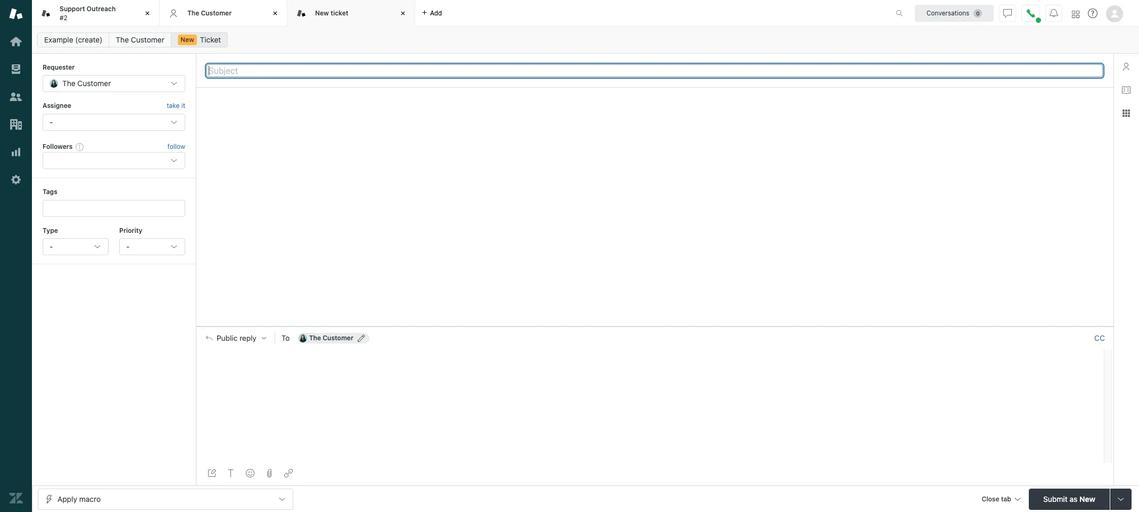 Task type: vqa. For each thing, say whether or not it's contained in the screenshot.
Button displays agent's chat status as Invisible. icon
yes



Task type: describe. For each thing, give the bounding box(es) containing it.
support
[[60, 5, 85, 13]]

it
[[181, 102, 185, 110]]

take it
[[167, 102, 185, 110]]

customer context image
[[1123, 62, 1131, 71]]

cc
[[1095, 334, 1106, 343]]

conversations
[[927, 9, 970, 17]]

priority
[[119, 227, 142, 235]]

outreach
[[87, 5, 116, 13]]

- for priority
[[126, 242, 130, 251]]

get started image
[[9, 35, 23, 48]]

close tab
[[982, 496, 1012, 504]]

type
[[43, 227, 58, 235]]

admin image
[[9, 173, 23, 187]]

assignee
[[43, 102, 71, 110]]

- button for type
[[43, 239, 109, 256]]

the customer inside requester element
[[62, 79, 111, 88]]

get help image
[[1089, 9, 1098, 18]]

close image for new ticket
[[398, 8, 409, 19]]

info on adding followers image
[[76, 143, 84, 151]]

tab containing support outreach
[[32, 0, 160, 27]]

views image
[[9, 62, 23, 76]]

minimize composer image
[[651, 323, 659, 331]]

followers
[[43, 143, 73, 151]]

reporting image
[[9, 145, 23, 159]]

follow
[[168, 143, 185, 151]]

follow button
[[168, 142, 185, 152]]

requester element
[[43, 75, 185, 92]]

add button
[[415, 0, 449, 26]]

knowledge image
[[1123, 86, 1131, 94]]

the customer inside tab
[[187, 9, 232, 17]]

submit as new
[[1044, 495, 1096, 504]]

- button for priority
[[119, 239, 185, 256]]

apps image
[[1123, 109, 1131, 118]]

to
[[282, 334, 290, 343]]

Tags field
[[51, 203, 175, 214]]

1 close image from the left
[[142, 8, 153, 19]]

the customer tab
[[160, 0, 288, 27]]

example (create)
[[44, 35, 102, 44]]

as
[[1070, 495, 1078, 504]]

customer@example.com image
[[299, 334, 307, 343]]

tab
[[1002, 496, 1012, 504]]

support outreach #2
[[60, 5, 116, 22]]

zendesk image
[[9, 492, 23, 506]]

customers image
[[9, 90, 23, 104]]

apply macro
[[58, 495, 101, 504]]

new for new ticket
[[315, 9, 329, 17]]

- inside assignee "element"
[[50, 118, 53, 127]]

Public reply composer text field
[[201, 350, 1101, 372]]

the inside secondary element
[[116, 35, 129, 44]]

add
[[430, 9, 442, 17]]

#2
[[60, 14, 68, 22]]

secondary element
[[32, 29, 1140, 51]]

edit user image
[[358, 335, 365, 342]]

followers element
[[43, 152, 185, 169]]

macro
[[79, 495, 101, 504]]

tags
[[43, 188, 57, 196]]

the inside tab
[[187, 9, 199, 17]]

assignee element
[[43, 114, 185, 131]]



Task type: locate. For each thing, give the bounding box(es) containing it.
customer inside requester element
[[77, 79, 111, 88]]

1 horizontal spatial new
[[315, 9, 329, 17]]

the customer link
[[109, 32, 171, 47]]

insert emojis image
[[246, 470, 255, 478]]

2 - button from the left
[[119, 239, 185, 256]]

new ticket tab
[[288, 0, 415, 27]]

reply
[[240, 334, 257, 343]]

2 horizontal spatial new
[[1080, 495, 1096, 504]]

1 horizontal spatial - button
[[119, 239, 185, 256]]

main element
[[0, 0, 32, 513]]

customer inside the customer link
[[131, 35, 165, 44]]

0 vertical spatial new
[[315, 9, 329, 17]]

- down type
[[50, 242, 53, 251]]

- button down the priority
[[119, 239, 185, 256]]

button displays agent's chat status as invisible. image
[[1004, 9, 1013, 17]]

close image for the customer
[[270, 8, 281, 19]]

zendesk support image
[[9, 7, 23, 21]]

draft mode image
[[208, 470, 216, 478]]

the
[[187, 9, 199, 17], [116, 35, 129, 44], [62, 79, 75, 88], [309, 334, 321, 342]]

2 vertical spatial new
[[1080, 495, 1096, 504]]

add attachment image
[[265, 470, 274, 478]]

-
[[50, 118, 53, 127], [50, 242, 53, 251], [126, 242, 130, 251]]

take it button
[[167, 101, 185, 112]]

2 close image from the left
[[270, 8, 281, 19]]

- button down type
[[43, 239, 109, 256]]

customer inside the customer tab
[[201, 9, 232, 17]]

displays possible ticket submission types image
[[1117, 496, 1126, 504]]

zendesk products image
[[1073, 10, 1080, 18]]

public
[[217, 334, 238, 343]]

public reply button
[[197, 327, 275, 350]]

0 horizontal spatial - button
[[43, 239, 109, 256]]

close image
[[142, 8, 153, 19], [270, 8, 281, 19], [398, 8, 409, 19]]

new ticket
[[315, 9, 349, 17]]

organizations image
[[9, 118, 23, 132]]

apply
[[58, 495, 77, 504]]

- down assignee
[[50, 118, 53, 127]]

example
[[44, 35, 73, 44]]

ticket
[[200, 35, 221, 44]]

tab
[[32, 0, 160, 27]]

ticket
[[331, 9, 349, 17]]

the inside requester element
[[62, 79, 75, 88]]

2 horizontal spatial close image
[[398, 8, 409, 19]]

close
[[982, 496, 1000, 504]]

new
[[315, 9, 329, 17], [181, 36, 194, 44], [1080, 495, 1096, 504]]

conversations button
[[916, 5, 994, 22]]

notifications image
[[1050, 9, 1059, 17]]

new right 'as'
[[1080, 495, 1096, 504]]

add link (cmd k) image
[[284, 470, 293, 478]]

close image inside new ticket tab
[[398, 8, 409, 19]]

new left ticket in the top of the page
[[181, 36, 194, 44]]

the customer inside secondary element
[[116, 35, 165, 44]]

new for new
[[181, 36, 194, 44]]

close image inside the customer tab
[[270, 8, 281, 19]]

submit
[[1044, 495, 1068, 504]]

the customer right "(create)"
[[116, 35, 165, 44]]

1 - button from the left
[[43, 239, 109, 256]]

cc button
[[1095, 334, 1106, 343]]

public reply
[[217, 334, 257, 343]]

new left ticket in the left top of the page
[[315, 9, 329, 17]]

1 vertical spatial new
[[181, 36, 194, 44]]

(create)
[[75, 35, 102, 44]]

- down the priority
[[126, 242, 130, 251]]

the customer up ticket in the top of the page
[[187, 9, 232, 17]]

the customer
[[187, 9, 232, 17], [116, 35, 165, 44], [62, 79, 111, 88], [309, 334, 354, 342]]

Subject field
[[207, 64, 1104, 77]]

take
[[167, 102, 180, 110]]

1 horizontal spatial close image
[[270, 8, 281, 19]]

close tab button
[[978, 489, 1025, 512]]

3 close image from the left
[[398, 8, 409, 19]]

customer
[[201, 9, 232, 17], [131, 35, 165, 44], [77, 79, 111, 88], [323, 334, 354, 342]]

example (create) button
[[37, 32, 109, 47]]

0 horizontal spatial close image
[[142, 8, 153, 19]]

the customer down requester
[[62, 79, 111, 88]]

requester
[[43, 63, 75, 71]]

tabs tab list
[[32, 0, 885, 27]]

new inside secondary element
[[181, 36, 194, 44]]

0 horizontal spatial new
[[181, 36, 194, 44]]

the customer right customer@example.com image
[[309, 334, 354, 342]]

new inside new ticket tab
[[315, 9, 329, 17]]

- for type
[[50, 242, 53, 251]]

- button
[[43, 239, 109, 256], [119, 239, 185, 256]]

format text image
[[227, 470, 235, 478]]



